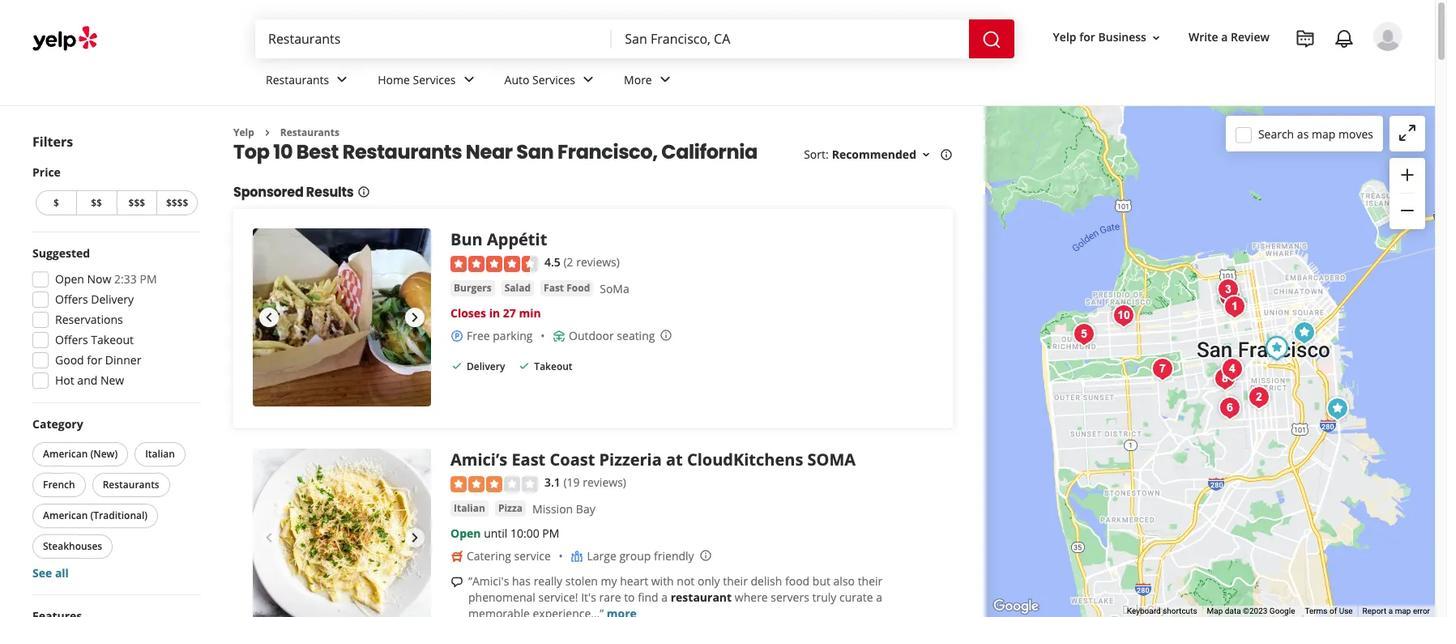 Task type: vqa. For each thing, say whether or not it's contained in the screenshot.
bottommost for
yes



Task type: describe. For each thing, give the bounding box(es) containing it.
reviews) for appétit
[[576, 255, 620, 270]]

appétit
[[487, 229, 547, 251]]

catering
[[467, 548, 511, 564]]

none field near
[[625, 30, 956, 48]]

open for filters
[[55, 271, 84, 287]]

3.1 star rating image
[[450, 476, 538, 492]]

4.5
[[544, 255, 561, 270]]

16 parking v2 image
[[450, 329, 463, 342]]

16 chevron right v2 image
[[261, 126, 274, 139]]

map region
[[820, 103, 1442, 617]]

16 outdoor seating v2 image
[[553, 329, 566, 342]]

takeout inside group
[[91, 332, 134, 348]]

lokma image
[[1107, 299, 1140, 332]]

0 vertical spatial italian
[[145, 447, 175, 461]]

for for business
[[1079, 30, 1095, 45]]

0 vertical spatial italian button
[[135, 442, 185, 467]]

yelp for business button
[[1046, 23, 1169, 52]]

starbelly image
[[1216, 353, 1248, 385]]

27
[[503, 305, 516, 321]]

shortcuts
[[1163, 607, 1197, 616]]

map
[[1207, 607, 1223, 616]]

salad
[[505, 281, 531, 295]]

moves
[[1338, 126, 1373, 141]]

24 chevron down v2 image for restaurants
[[332, 70, 352, 89]]

experience…"
[[533, 606, 604, 617]]

user actions element
[[1040, 20, 1425, 120]]

american for american (traditional)
[[43, 509, 88, 523]]

burgers link
[[450, 280, 495, 296]]

(new)
[[90, 447, 118, 461]]

notifications image
[[1334, 29, 1354, 49]]

closes
[[450, 305, 486, 321]]

slideshow element for amici's
[[253, 449, 431, 617]]

now
[[87, 271, 111, 287]]

dinner
[[105, 352, 141, 368]]

map for moves
[[1312, 126, 1336, 141]]

expand map image
[[1398, 123, 1417, 143]]

french button
[[32, 473, 86, 497]]

to
[[624, 590, 635, 605]]

a inside where servers truly curate a memorable experience…"
[[876, 590, 882, 605]]

fast food button
[[540, 280, 593, 296]]

16 info v2 image
[[940, 148, 953, 161]]

pm for filters
[[140, 271, 157, 287]]

hot and new
[[55, 373, 124, 388]]

terms
[[1305, 607, 1328, 616]]

services for home services
[[413, 72, 456, 87]]

also
[[833, 573, 855, 589]]

burgers button
[[450, 280, 495, 296]]

restaurants inside business categories element
[[266, 72, 329, 87]]

business
[[1098, 30, 1146, 45]]

slideshow element for bun
[[253, 229, 431, 407]]

not
[[677, 573, 695, 589]]

curate
[[839, 590, 873, 605]]

soma
[[600, 281, 629, 296]]

yelp for business
[[1053, 30, 1146, 45]]

little shucker image
[[1213, 281, 1246, 313]]

price
[[32, 164, 61, 180]]

american (traditional)
[[43, 509, 148, 523]]

keyboard shortcuts
[[1127, 607, 1197, 616]]

search image
[[982, 30, 1001, 49]]

food
[[785, 573, 810, 589]]

until
[[484, 526, 507, 541]]

1 horizontal spatial delivery
[[467, 360, 505, 373]]

offers for offers delivery
[[55, 292, 88, 307]]

1 horizontal spatial takeout
[[534, 360, 572, 373]]

auto services
[[504, 72, 575, 87]]

cloudkitchens
[[687, 449, 803, 471]]

but
[[813, 573, 830, 589]]

16 speech v2 image
[[450, 576, 463, 589]]

error
[[1413, 607, 1430, 616]]

mission
[[532, 501, 573, 517]]

Find text field
[[268, 30, 599, 48]]

map data ©2023 google
[[1207, 607, 1295, 616]]

24 chevron down v2 image
[[579, 70, 598, 89]]

phenomenal
[[468, 590, 535, 605]]

16 catering v2 image
[[450, 550, 463, 563]]

the snug image
[[1212, 273, 1244, 306]]

none field find
[[268, 30, 599, 48]]

yelp for yelp for business
[[1053, 30, 1076, 45]]

amici's east coast pizzeria at cloudkitchens soma
[[450, 449, 856, 471]]

group containing suggested
[[28, 246, 201, 394]]

home services link
[[365, 58, 491, 105]]

next image
[[405, 308, 425, 328]]

open now 2:33 pm
[[55, 271, 157, 287]]

offers for offers takeout
[[55, 332, 88, 348]]

american (traditional) button
[[32, 504, 158, 528]]

3.1
[[544, 475, 561, 491]]

search
[[1258, 126, 1294, 141]]

more
[[624, 72, 652, 87]]

american (new)
[[43, 447, 118, 461]]

bun appétit image
[[253, 229, 431, 407]]

4.5 (2 reviews)
[[544, 255, 620, 270]]

use
[[1339, 607, 1353, 616]]

home services
[[378, 72, 456, 87]]

burgers
[[454, 281, 492, 295]]

with
[[651, 573, 674, 589]]

where
[[735, 590, 768, 605]]

outdoor seating
[[569, 328, 655, 343]]

san
[[516, 139, 554, 166]]

1 their from the left
[[723, 573, 748, 589]]

10:00
[[510, 526, 539, 541]]

francisco,
[[557, 139, 658, 166]]

offers delivery
[[55, 292, 134, 307]]

salad button
[[501, 280, 534, 296]]

group containing category
[[29, 416, 201, 582]]

good for dinner
[[55, 352, 141, 368]]

open until 10:00 pm
[[450, 526, 559, 541]]

(19
[[563, 475, 580, 491]]

bun appétit link
[[450, 229, 547, 251]]

amici's east coast pizzeria at cloudkitchens soma image
[[253, 449, 431, 617]]

$$$ button
[[116, 190, 157, 216]]

a right the write
[[1221, 30, 1228, 45]]

1 horizontal spatial italian
[[454, 501, 485, 515]]

$$ button
[[76, 190, 116, 216]]

24 chevron down v2 image for more
[[655, 70, 675, 89]]

"amici's has really stolen my heart with not only their delish food but also their phenomenal service! it's rare to find a
[[468, 573, 883, 605]]

open for sponsored results
[[450, 526, 481, 541]]

top 10 best restaurants near san francisco, california
[[233, 139, 757, 166]]

reviews) for east
[[583, 475, 626, 491]]

sponsored
[[233, 183, 303, 202]]

fast food
[[544, 281, 590, 295]]

at
[[666, 449, 683, 471]]

heart
[[620, 573, 648, 589]]

seating
[[617, 328, 655, 343]]

2 their from the left
[[858, 573, 883, 589]]

near
[[466, 139, 513, 166]]

mission bay
[[532, 501, 595, 517]]

$$$
[[128, 196, 145, 210]]

zoom out image
[[1398, 201, 1417, 221]]

zoom in image
[[1398, 165, 1417, 184]]

for for dinner
[[87, 352, 102, 368]]

restaurants inside button
[[103, 478, 159, 492]]



Task type: locate. For each thing, give the bounding box(es) containing it.
offers up the reservations
[[55, 292, 88, 307]]

pm for sponsored results
[[542, 526, 559, 541]]

1 vertical spatial offers
[[55, 332, 88, 348]]

more link
[[611, 58, 688, 105]]

none field up home services link
[[268, 30, 599, 48]]

salad link
[[501, 280, 534, 296]]

(2
[[563, 255, 573, 270]]

memento sf image
[[1213, 392, 1246, 424]]

1 vertical spatial delivery
[[467, 360, 505, 373]]

delivery down free
[[467, 360, 505, 373]]

business categories element
[[253, 58, 1403, 105]]

0 vertical spatial reviews)
[[576, 255, 620, 270]]

1 vertical spatial yelp
[[233, 126, 254, 139]]

24 chevron down v2 image left auto
[[459, 70, 478, 89]]

1 slideshow element from the top
[[253, 229, 431, 407]]

Near text field
[[625, 30, 956, 48]]

slideshow element
[[253, 229, 431, 407], [253, 449, 431, 617]]

pasta panino image
[[1208, 363, 1241, 395]]

projects image
[[1296, 29, 1315, 49]]

best
[[296, 139, 339, 166]]

1 american from the top
[[43, 447, 88, 461]]

1 vertical spatial open
[[450, 526, 481, 541]]

0 horizontal spatial takeout
[[91, 332, 134, 348]]

california
[[661, 139, 757, 166]]

1 services from the left
[[413, 72, 456, 87]]

category
[[32, 416, 83, 432]]

1 horizontal spatial none field
[[625, 30, 956, 48]]

1 vertical spatial italian button
[[450, 501, 488, 517]]

group
[[619, 548, 651, 564]]

for left business
[[1079, 30, 1095, 45]]

stolen
[[565, 573, 598, 589]]

pizza
[[498, 501, 523, 515]]

map for error
[[1395, 607, 1411, 616]]

1 horizontal spatial open
[[450, 526, 481, 541]]

delivery down the open now 2:33 pm
[[91, 292, 134, 307]]

food
[[567, 281, 590, 295]]

1 16 checkmark v2 image from the left
[[450, 359, 463, 372]]

price group
[[32, 164, 201, 219]]

open down suggested
[[55, 271, 84, 287]]

group
[[1390, 158, 1425, 229], [28, 246, 201, 394], [29, 416, 201, 582]]

big bites image
[[1321, 393, 1353, 425]]

oodle yunnan rice noodle image
[[1067, 318, 1100, 350]]

recommended button
[[832, 147, 933, 162]]

italian button down "3.1 star rating" image
[[450, 501, 488, 517]]

servers
[[771, 590, 809, 605]]

a right curate
[[876, 590, 882, 605]]

1 none field from the left
[[268, 30, 599, 48]]

marufuku ramen image
[[1218, 290, 1251, 323]]

their up where
[[723, 573, 748, 589]]

0 vertical spatial for
[[1079, 30, 1095, 45]]

find
[[638, 590, 658, 605]]

italian
[[145, 447, 175, 461], [454, 501, 485, 515]]

2 vertical spatial group
[[29, 416, 201, 582]]

services right the home
[[413, 72, 456, 87]]

for inside button
[[1079, 30, 1095, 45]]

american down french button
[[43, 509, 88, 523]]

open up the 16 catering v2 icon
[[450, 526, 481, 541]]

0 horizontal spatial delivery
[[91, 292, 134, 307]]

takeout
[[91, 332, 134, 348], [534, 360, 572, 373]]

pm right '2:33'
[[140, 271, 157, 287]]

bun appétit image
[[1260, 332, 1293, 364]]

$$$$
[[166, 196, 188, 210]]

restaurants right 16 chevron right v2 icon
[[280, 126, 339, 139]]

$ button
[[36, 190, 76, 216]]

yelp
[[1053, 30, 1076, 45], [233, 126, 254, 139]]

0 horizontal spatial open
[[55, 271, 84, 287]]

restaurants
[[266, 72, 329, 87], [280, 126, 339, 139], [342, 139, 462, 166], [103, 478, 159, 492]]

10
[[273, 139, 293, 166]]

their up curate
[[858, 573, 883, 589]]

google image
[[989, 596, 1043, 617]]

restaurants up (traditional)
[[103, 478, 159, 492]]

good
[[55, 352, 84, 368]]

parking
[[493, 328, 533, 343]]

1 horizontal spatial pm
[[542, 526, 559, 541]]

a right report
[[1389, 607, 1393, 616]]

american for american (new)
[[43, 447, 88, 461]]

pm down mission
[[542, 526, 559, 541]]

write a review link
[[1182, 23, 1276, 52]]

reservations
[[55, 312, 123, 327]]

16 checkmark v2 image
[[450, 359, 463, 372], [518, 359, 531, 372]]

offers takeout
[[55, 332, 134, 348]]

previous image
[[259, 308, 279, 328]]

1 vertical spatial map
[[1395, 607, 1411, 616]]

24 chevron down v2 image
[[332, 70, 352, 89], [459, 70, 478, 89], [655, 70, 675, 89]]

report a map error
[[1362, 607, 1430, 616]]

amici's east coast pizzeria at cloudkitchens soma link
[[450, 449, 856, 471]]

for down offers takeout
[[87, 352, 102, 368]]

fast
[[544, 281, 564, 295]]

16 info v2 image
[[357, 186, 370, 199]]

0 vertical spatial delivery
[[91, 292, 134, 307]]

1 vertical spatial american
[[43, 509, 88, 523]]

2 none field from the left
[[625, 30, 956, 48]]

write a review
[[1189, 30, 1270, 45]]

2 offers from the top
[[55, 332, 88, 348]]

0 horizontal spatial their
[[723, 573, 748, 589]]

recommended
[[832, 147, 916, 162]]

amici's
[[450, 449, 507, 471]]

hot
[[55, 373, 74, 388]]

None field
[[268, 30, 599, 48], [625, 30, 956, 48]]

italian button
[[135, 442, 185, 467], [450, 501, 488, 517]]

their
[[723, 573, 748, 589], [858, 573, 883, 589]]

yelp left business
[[1053, 30, 1076, 45]]

takeout up dinner in the bottom left of the page
[[91, 332, 134, 348]]

1 horizontal spatial 24 chevron down v2 image
[[459, 70, 478, 89]]

0 vertical spatial slideshow element
[[253, 229, 431, 407]]

0 horizontal spatial 16 checkmark v2 image
[[450, 359, 463, 372]]

1 horizontal spatial for
[[1079, 30, 1095, 45]]

american inside button
[[43, 447, 88, 461]]

0 vertical spatial group
[[1390, 158, 1425, 229]]

next image
[[405, 529, 425, 548]]

2 american from the top
[[43, 509, 88, 523]]

1 vertical spatial slideshow element
[[253, 449, 431, 617]]

2 slideshow element from the top
[[253, 449, 431, 617]]

1 vertical spatial takeout
[[534, 360, 572, 373]]

savor image
[[1146, 353, 1178, 385]]

0 horizontal spatial pm
[[140, 271, 157, 287]]

offers
[[55, 292, 88, 307], [55, 332, 88, 348]]

1 vertical spatial for
[[87, 352, 102, 368]]

services for auto services
[[532, 72, 575, 87]]

review
[[1231, 30, 1270, 45]]

it's
[[581, 590, 596, 605]]

bottega image
[[1242, 381, 1275, 414]]

report
[[1362, 607, 1387, 616]]

16 checkmark v2 image down parking
[[518, 359, 531, 372]]

italian button up restaurants button at bottom
[[135, 442, 185, 467]]

search as map moves
[[1258, 126, 1373, 141]]

sort:
[[804, 147, 829, 162]]

restaurants button
[[92, 473, 170, 497]]

None search field
[[255, 19, 1017, 58]]

24 chevron down v2 image inside more link
[[655, 70, 675, 89]]

1 horizontal spatial yelp
[[1053, 30, 1076, 45]]

1 horizontal spatial map
[[1395, 607, 1411, 616]]

0 horizontal spatial italian
[[145, 447, 175, 461]]

0 horizontal spatial map
[[1312, 126, 1336, 141]]

16 checkmark v2 image down 16 parking v2 "icon"
[[450, 359, 463, 372]]

restaurants link up 16 chevron right v2 icon
[[253, 58, 365, 105]]

google
[[1270, 607, 1295, 616]]

1 horizontal spatial 16 checkmark v2 image
[[518, 359, 531, 372]]

catering service
[[467, 548, 551, 564]]

1 vertical spatial reviews)
[[583, 475, 626, 491]]

24 chevron down v2 image inside restaurants link
[[332, 70, 352, 89]]

delish
[[751, 573, 782, 589]]

2 services from the left
[[532, 72, 575, 87]]

amici's east coast pizzeria at cloudkitchens soma image
[[1288, 316, 1320, 349]]

restaurants up 16 chevron right v2 icon
[[266, 72, 329, 87]]

$$$$ button
[[157, 190, 198, 216]]

2 horizontal spatial 24 chevron down v2 image
[[655, 70, 675, 89]]

0 vertical spatial pm
[[140, 271, 157, 287]]

brad k. image
[[1373, 22, 1403, 51]]

restaurants link
[[253, 58, 365, 105], [280, 126, 339, 139]]

french
[[43, 478, 75, 492]]

©2023
[[1243, 607, 1268, 616]]

top
[[233, 139, 269, 166]]

services left 24 chevron down v2 image
[[532, 72, 575, 87]]

2 24 chevron down v2 image from the left
[[459, 70, 478, 89]]

map left error
[[1395, 607, 1411, 616]]

1 vertical spatial pm
[[542, 526, 559, 541]]

yelp inside button
[[1053, 30, 1076, 45]]

1 horizontal spatial services
[[532, 72, 575, 87]]

italian up restaurants button at bottom
[[145, 447, 175, 461]]

see all
[[32, 566, 69, 581]]

restaurants link right 16 chevron right v2 icon
[[280, 126, 339, 139]]

16 checkmark v2 image for delivery
[[450, 359, 463, 372]]

0 vertical spatial offers
[[55, 292, 88, 307]]

takeout down 16 outdoor seating v2 image
[[534, 360, 572, 373]]

0 vertical spatial restaurants link
[[253, 58, 365, 105]]

reviews) right (2
[[576, 255, 620, 270]]

0 vertical spatial takeout
[[91, 332, 134, 348]]

restaurant
[[671, 590, 732, 605]]

where servers truly curate a memorable experience…"
[[468, 590, 882, 617]]

east
[[512, 449, 546, 471]]

0 horizontal spatial services
[[413, 72, 456, 87]]

offers up good
[[55, 332, 88, 348]]

24 chevron down v2 image inside home services link
[[459, 70, 478, 89]]

24 chevron down v2 image left the home
[[332, 70, 352, 89]]

yelp for the "yelp" link
[[233, 126, 254, 139]]

16 chevron down v2 image
[[1150, 31, 1163, 44]]

for
[[1079, 30, 1095, 45], [87, 352, 102, 368]]

1 offers from the top
[[55, 292, 88, 307]]

soma
[[807, 449, 856, 471]]

1 horizontal spatial italian button
[[450, 501, 488, 517]]

keyboard
[[1127, 607, 1161, 616]]

16 checkmark v2 image for takeout
[[518, 359, 531, 372]]

1 vertical spatial restaurants link
[[280, 126, 339, 139]]

large group friendly
[[587, 548, 694, 564]]

info icon image
[[660, 329, 673, 342], [660, 329, 673, 342], [699, 549, 712, 562], [699, 549, 712, 562]]

map right as
[[1312, 126, 1336, 141]]

2 16 checkmark v2 image from the left
[[518, 359, 531, 372]]

0 horizontal spatial none field
[[268, 30, 599, 48]]

"amici's
[[468, 573, 509, 589]]

0 horizontal spatial yelp
[[233, 126, 254, 139]]

0 horizontal spatial for
[[87, 352, 102, 368]]

16 chevron down v2 image
[[920, 148, 933, 161]]

none field up business categories element
[[625, 30, 956, 48]]

bay
[[576, 501, 595, 517]]

memorable
[[468, 606, 530, 617]]

bun
[[450, 229, 483, 251]]

american inside 'button'
[[43, 509, 88, 523]]

previous image
[[259, 529, 279, 548]]

results
[[306, 183, 354, 202]]

reviews) up bay
[[583, 475, 626, 491]]

a down with
[[661, 590, 668, 605]]

all
[[55, 566, 69, 581]]

1 vertical spatial italian
[[454, 501, 485, 515]]

a inside ""amici's has really stolen my heart with not only their delish food but also their phenomenal service! it's rare to find a"
[[661, 590, 668, 605]]

0 vertical spatial map
[[1312, 126, 1336, 141]]

home
[[378, 72, 410, 87]]

4.5 star rating image
[[450, 256, 538, 272]]

bun appétit
[[450, 229, 547, 251]]

0 horizontal spatial italian button
[[135, 442, 185, 467]]

services inside 'link'
[[532, 72, 575, 87]]

see all button
[[32, 566, 69, 581]]

fast food link
[[540, 280, 593, 296]]

restaurants up 16 info v2 image
[[342, 139, 462, 166]]

1 horizontal spatial their
[[858, 573, 883, 589]]

3 24 chevron down v2 image from the left
[[655, 70, 675, 89]]

0 vertical spatial american
[[43, 447, 88, 461]]

coast
[[550, 449, 595, 471]]

1 24 chevron down v2 image from the left
[[332, 70, 352, 89]]

0 vertical spatial yelp
[[1053, 30, 1076, 45]]

yelp left 16 chevron right v2 icon
[[233, 126, 254, 139]]

16 large group friendly v2 image
[[571, 550, 584, 563]]

reviews)
[[576, 255, 620, 270], [583, 475, 626, 491]]

1 vertical spatial group
[[28, 246, 201, 394]]

american down category
[[43, 447, 88, 461]]

service!
[[538, 590, 578, 605]]

0 vertical spatial open
[[55, 271, 84, 287]]

italian down "3.1 star rating" image
[[454, 501, 485, 515]]

0 horizontal spatial 24 chevron down v2 image
[[332, 70, 352, 89]]

24 chevron down v2 image for home services
[[459, 70, 478, 89]]

24 chevron down v2 image right more
[[655, 70, 675, 89]]



